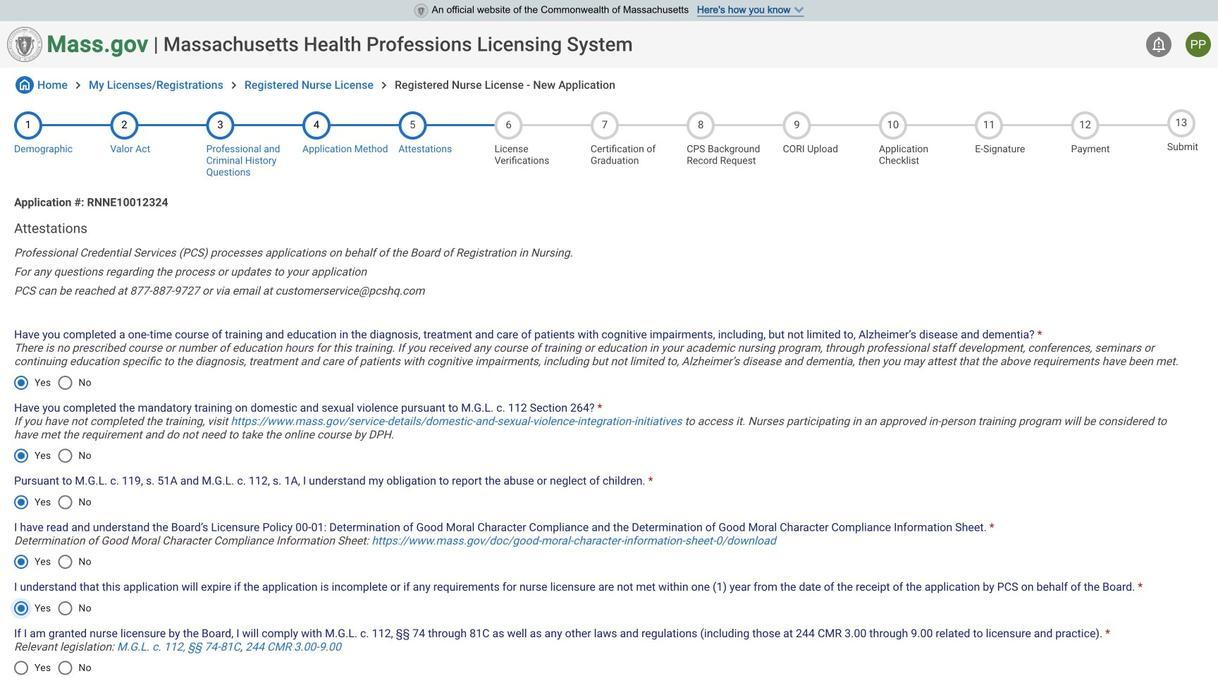 Task type: describe. For each thing, give the bounding box(es) containing it.
0 horizontal spatial no color image
[[16, 76, 34, 94]]

1 horizontal spatial no color image
[[377, 78, 391, 92]]

0 vertical spatial heading
[[163, 33, 633, 56]]

5 option group from the top
[[6, 592, 99, 625]]

2 option group from the top
[[6, 439, 99, 473]]

6 option group from the top
[[6, 651, 99, 676]]

4 option group from the top
[[6, 545, 99, 579]]

massachusetts state seal image
[[7, 27, 42, 62]]

massachusetts state seal image
[[414, 4, 428, 18]]



Task type: locate. For each thing, give the bounding box(es) containing it.
1 option group from the top
[[6, 366, 99, 400]]

1 horizontal spatial no color image
[[227, 78, 241, 92]]

2 horizontal spatial no color image
[[1151, 36, 1168, 53]]

1 no color image from the left
[[71, 78, 85, 92]]

3 option group from the top
[[6, 485, 99, 519]]

option group
[[6, 366, 99, 400], [6, 439, 99, 473], [6, 485, 99, 519], [6, 545, 99, 579], [6, 592, 99, 625], [6, 651, 99, 676]]

1 vertical spatial heading
[[14, 220, 1205, 236]]

0 horizontal spatial no color image
[[71, 78, 85, 92]]

no color image
[[71, 78, 85, 92], [227, 78, 241, 92]]

heading
[[163, 33, 633, 56], [14, 220, 1205, 236]]

no color image
[[1151, 36, 1168, 53], [16, 76, 34, 94], [377, 78, 391, 92]]

2 no color image from the left
[[227, 78, 241, 92]]



Task type: vqa. For each thing, say whether or not it's contained in the screenshot.
second no color image from right
yes



